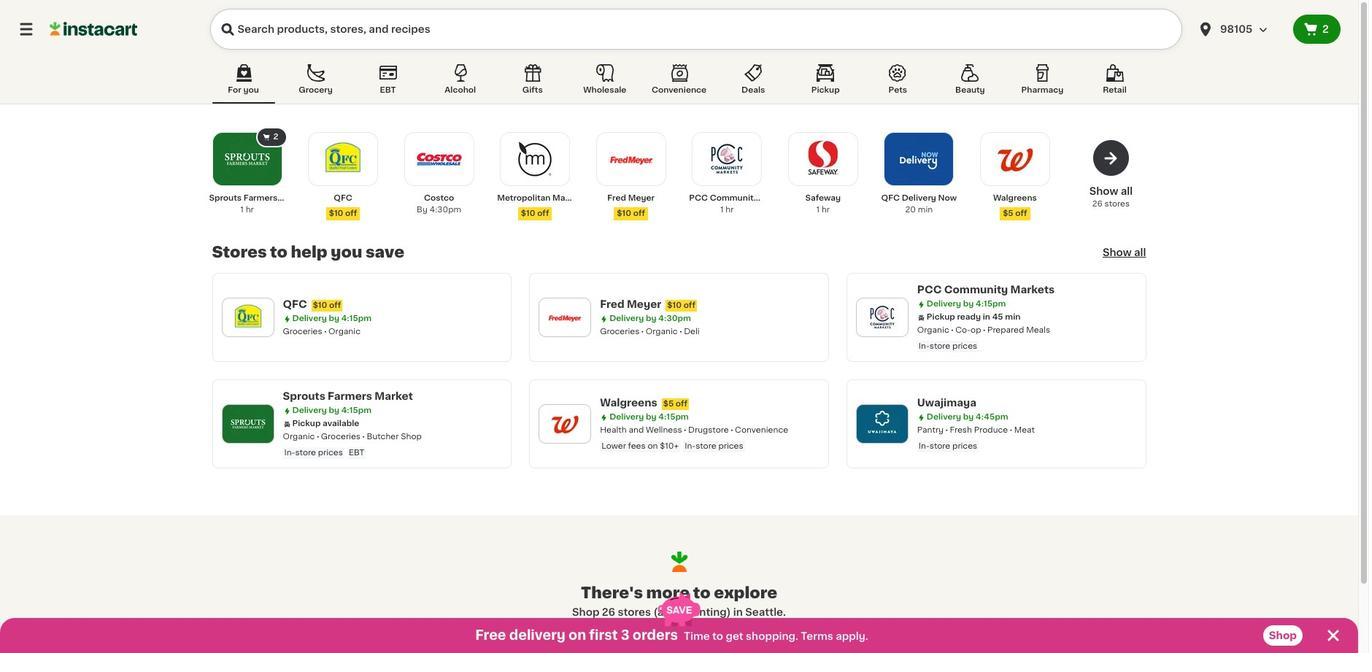 Task type: vqa. For each thing, say whether or not it's contained in the screenshot.
bottom 'EBT'
yes



Task type: describe. For each thing, give the bounding box(es) containing it.
in-store prices ebt
[[284, 449, 365, 457]]

market for sprouts farmers market
[[375, 391, 413, 402]]

safeway image
[[799, 134, 848, 184]]

to inside there's more to explore shop 26 stores (and counting) in seattle.
[[693, 586, 711, 601]]

shop inside button
[[1269, 631, 1297, 641]]

by for walgreens logo
[[646, 413, 657, 421]]

hr for farmers
[[246, 206, 254, 214]]

to inside tab panel
[[270, 245, 288, 260]]

min for 45
[[1006, 313, 1021, 321]]

stores inside there's more to explore shop 26 stores (and counting) in seattle.
[[618, 608, 651, 618]]

orders
[[633, 629, 678, 642]]

1 for community
[[721, 206, 724, 214]]

stores
[[212, 245, 267, 260]]

delivery for uwajimaya logo
[[927, 413, 962, 421]]

stores to help you save
[[212, 245, 405, 260]]

98105 button
[[1189, 9, 1294, 50]]

fred meyer image
[[606, 134, 656, 184]]

safeway 1 hr
[[806, 194, 841, 214]]

seattle.
[[746, 608, 786, 618]]

now
[[939, 194, 957, 202]]

delivery by 4:15pm for pickup ready in 45 min
[[927, 300, 1006, 308]]

$10 inside metropolitan market $10 off
[[521, 210, 536, 218]]

4:15pm for pickup available
[[341, 407, 372, 415]]

store down pickup ready in 45 min
[[930, 342, 951, 350]]

in- down health and wellness drugstore convenience
[[685, 442, 696, 450]]

walgreens image
[[991, 134, 1040, 184]]

groceries organic
[[283, 328, 361, 336]]

health
[[600, 426, 627, 434]]

deli
[[684, 328, 700, 336]]

organic down delivery by 4:30pm
[[646, 328, 678, 336]]

beauty
[[956, 86, 985, 94]]

pickup button
[[795, 61, 857, 104]]

show all 26 stores
[[1090, 186, 1133, 208]]

show for show all
[[1103, 248, 1132, 258]]

pickup ready in 45 min
[[927, 313, 1021, 321]]

pcc community markets 1 hr
[[689, 194, 795, 214]]

apply.
[[836, 632, 869, 642]]

0 vertical spatial qfc $10 off
[[329, 194, 357, 218]]

on for fees
[[648, 442, 658, 450]]

shop button
[[1264, 626, 1303, 646]]

pickup for sprouts farmers market
[[292, 420, 321, 428]]

0 vertical spatial $5
[[1003, 210, 1014, 218]]

meals
[[1027, 326, 1051, 334]]

for
[[228, 86, 241, 94]]

convenience inside button
[[652, 86, 707, 94]]

deals button
[[722, 61, 785, 104]]

4:45pm
[[976, 413, 1009, 421]]

shop categories tab list
[[212, 61, 1147, 104]]

0 horizontal spatial qfc
[[283, 299, 307, 310]]

close image
[[1325, 627, 1343, 645]]

get
[[726, 632, 744, 642]]

in inside stores to help you save tab panel
[[983, 313, 991, 321]]

farmers for sprouts farmers market 1 hr
[[244, 194, 278, 202]]

qfc delivery now 20 min
[[882, 194, 957, 214]]

grocery button
[[284, 61, 347, 104]]

delivery for sprouts farmers market logo
[[292, 407, 327, 415]]

op
[[971, 326, 982, 334]]

sprouts farmers market
[[283, 391, 413, 402]]

2 in-store prices from the top
[[919, 442, 978, 450]]

time
[[684, 632, 710, 642]]

show all button
[[1103, 245, 1147, 260]]

wholesale button
[[574, 61, 637, 104]]

store down "pantry"
[[930, 442, 951, 450]]

delivery by 4:15pm for pickup available
[[292, 407, 372, 415]]

qfc for qfc
[[334, 194, 353, 202]]

pcc for pcc community markets 1 hr
[[689, 194, 708, 202]]

alcohol button
[[429, 61, 492, 104]]

first
[[589, 629, 618, 642]]

lower fees on $10+ in-store prices
[[602, 442, 744, 450]]

walgreens logo image
[[546, 405, 584, 443]]

stores to help you save tab panel
[[205, 127, 1154, 469]]

alcohol
[[445, 86, 476, 94]]

drugstore
[[688, 426, 729, 434]]

pcc community markets
[[918, 285, 1055, 295]]

1 in-store prices from the top
[[919, 342, 978, 350]]

4:30pm for costco by 4:30pm
[[430, 206, 461, 214]]

ready
[[957, 313, 981, 321]]

delivery for pcc community markets logo
[[927, 300, 962, 308]]

community for pcc community markets
[[944, 285, 1008, 295]]

1 inside safeway 1 hr
[[817, 206, 820, 214]]

fresh
[[950, 426, 972, 434]]

groceries for groceries organic deli
[[600, 328, 640, 336]]

delivery for walgreens logo
[[610, 413, 644, 421]]

organic up sprouts farmers market
[[329, 328, 361, 336]]

uwajimaya
[[918, 398, 977, 408]]

45
[[993, 313, 1004, 321]]

delivery
[[509, 629, 566, 642]]

deals
[[742, 86, 765, 94]]

pharmacy
[[1022, 86, 1064, 94]]

retail button
[[1084, 61, 1147, 104]]

prices down the drugstore
[[719, 442, 744, 450]]

meyer inside fred meyer $10 off
[[628, 194, 655, 202]]

$10 down fred meyer image
[[617, 210, 632, 218]]

0 vertical spatial walgreens
[[994, 194, 1037, 202]]

gifts button
[[501, 61, 564, 104]]

markets for pcc community markets 1 hr
[[761, 194, 795, 202]]

4:30pm for delivery by 4:30pm
[[659, 315, 691, 323]]

lower
[[602, 442, 626, 450]]

prepared
[[988, 326, 1025, 334]]

off down qfc image
[[345, 210, 357, 218]]

off inside metropolitan market $10 off
[[537, 210, 549, 218]]

1 vertical spatial walgreens
[[600, 398, 658, 408]]

metropolitan
[[497, 194, 551, 202]]

store down the drugstore
[[696, 442, 717, 450]]

prices down organic groceries butcher shop in the bottom left of the page
[[318, 449, 343, 457]]

store down pickup available
[[295, 449, 316, 457]]

delivery by 4:15pm for drugstore
[[610, 413, 689, 421]]

organic groceries butcher shop
[[283, 433, 422, 441]]

there's
[[581, 586, 643, 601]]

farmers for sprouts farmers market
[[328, 391, 372, 402]]

1 vertical spatial walgreens $5 off
[[600, 398, 688, 408]]

off down walgreens image
[[1016, 210, 1028, 218]]

for you
[[228, 86, 259, 94]]

98105
[[1221, 24, 1253, 34]]

0 vertical spatial fred meyer $10 off
[[608, 194, 655, 218]]

pantry
[[918, 426, 944, 434]]

prices down fresh
[[953, 442, 978, 450]]

more
[[647, 586, 690, 601]]

beauty button
[[939, 61, 1002, 104]]

4:15pm for organic
[[341, 315, 372, 323]]

instacart image
[[50, 20, 137, 38]]

fred inside fred meyer $10 off
[[608, 194, 626, 202]]

and
[[629, 426, 644, 434]]

off down fred meyer image
[[633, 210, 645, 218]]

pcc for pcc community markets
[[918, 285, 942, 295]]

in- down pickup ready in 45 min
[[919, 342, 930, 350]]

1 horizontal spatial walgreens $5 off
[[994, 194, 1037, 218]]

available
[[323, 420, 359, 428]]

metropolitan market image
[[510, 134, 560, 184]]

pets button
[[867, 61, 930, 104]]

2 inside button
[[1323, 24, 1329, 34]]



Task type: locate. For each thing, give the bounding box(es) containing it.
0 vertical spatial ebt
[[380, 86, 396, 94]]

0 horizontal spatial sprouts
[[209, 194, 242, 202]]

0 horizontal spatial in
[[734, 608, 743, 618]]

shop right butcher
[[401, 433, 422, 441]]

2 horizontal spatial market
[[553, 194, 582, 202]]

0 vertical spatial stores
[[1105, 200, 1130, 208]]

health and wellness drugstore convenience
[[600, 426, 789, 434]]

1 horizontal spatial you
[[331, 245, 362, 260]]

4:30pm
[[430, 206, 461, 214], [659, 315, 691, 323]]

1 horizontal spatial community
[[944, 285, 1008, 295]]

there's more to explore shop 26 stores (and counting) in seattle.
[[572, 586, 786, 618]]

hr down safeway
[[822, 206, 830, 214]]

0 horizontal spatial farmers
[[244, 194, 278, 202]]

1 inside pcc community markets 1 hr
[[721, 206, 724, 214]]

0 horizontal spatial min
[[918, 206, 933, 214]]

markets up meals
[[1011, 285, 1055, 295]]

convenience button
[[646, 61, 713, 104]]

Search field
[[210, 9, 1183, 50]]

store
[[930, 342, 951, 350], [696, 442, 717, 450], [930, 442, 951, 450], [295, 449, 316, 457]]

1 down safeway
[[817, 206, 820, 214]]

2 horizontal spatial qfc
[[882, 194, 900, 202]]

$5 up the wellness
[[663, 400, 674, 408]]

1 vertical spatial convenience
[[735, 426, 789, 434]]

markets for pcc community markets
[[1011, 285, 1055, 295]]

hr up "stores" on the top of the page
[[246, 206, 254, 214]]

off
[[345, 210, 357, 218], [537, 210, 549, 218], [633, 210, 645, 218], [1016, 210, 1028, 218], [329, 302, 341, 310], [684, 302, 696, 310], [676, 400, 688, 408]]

organic down pickup available
[[283, 433, 315, 441]]

2 button
[[1294, 15, 1341, 44]]

delivery for the fred meyer logo
[[610, 315, 644, 323]]

1 vertical spatial you
[[331, 245, 362, 260]]

uwajimaya logo image
[[864, 405, 902, 443]]

1 vertical spatial qfc $10 off
[[283, 299, 341, 310]]

all inside show all 26 stores
[[1121, 186, 1133, 196]]

in- down pickup available
[[284, 449, 295, 457]]

delivery up "ready"
[[927, 300, 962, 308]]

market for sprouts farmers market 1 hr
[[280, 194, 309, 202]]

market inside sprouts farmers market 1 hr
[[280, 194, 309, 202]]

1 horizontal spatial on
[[648, 442, 658, 450]]

meat
[[1015, 426, 1035, 434]]

to inside free delivery on first 3 orders time to get shopping. terms apply.
[[713, 632, 724, 642]]

1 horizontal spatial 2
[[1323, 24, 1329, 34]]

2 horizontal spatial pickup
[[927, 313, 956, 321]]

pickup for pcc community markets
[[927, 313, 956, 321]]

shop up first
[[572, 608, 600, 618]]

organic co-op prepared meals
[[918, 326, 1051, 334]]

off up "deli"
[[684, 302, 696, 310]]

stores up 3
[[618, 608, 651, 618]]

0 horizontal spatial walgreens $5 off
[[600, 398, 688, 408]]

pantry fresh produce meat
[[918, 426, 1035, 434]]

pharmacy button
[[1012, 61, 1074, 104]]

stores up show all
[[1105, 200, 1130, 208]]

fred meyer $10 off down fred meyer image
[[608, 194, 655, 218]]

0 vertical spatial shop
[[401, 433, 422, 441]]

0 vertical spatial show
[[1090, 186, 1119, 196]]

1 vertical spatial in
[[734, 608, 743, 618]]

farmers
[[244, 194, 278, 202], [328, 391, 372, 402]]

min right 20
[[918, 206, 933, 214]]

free delivery on first 3 orders time to get shopping. terms apply.
[[476, 629, 869, 642]]

by up groceries organic deli
[[646, 315, 657, 323]]

qfc logo image
[[229, 299, 267, 337]]

2 horizontal spatial shop
[[1269, 631, 1297, 641]]

delivery by 4:30pm
[[610, 315, 691, 323]]

save image
[[658, 593, 701, 627]]

convenience
[[652, 86, 707, 94], [735, 426, 789, 434]]

3 hr from the left
[[822, 206, 830, 214]]

1 vertical spatial on
[[569, 629, 586, 642]]

explore
[[714, 586, 778, 601]]

in-store prices
[[919, 342, 978, 350], [919, 442, 978, 450]]

min up prepared
[[1006, 313, 1021, 321]]

by up the wellness
[[646, 413, 657, 421]]

markets left safeway
[[761, 194, 795, 202]]

1 vertical spatial farmers
[[328, 391, 372, 402]]

fred up delivery by 4:30pm
[[600, 299, 625, 310]]

by for the fred meyer logo
[[646, 315, 657, 323]]

by for pcc community markets logo
[[964, 300, 974, 308]]

shop inside there's more to explore shop 26 stores (and counting) in seattle.
[[572, 608, 600, 618]]

2 horizontal spatial 1
[[817, 206, 820, 214]]

groceries for groceries organic
[[283, 328, 322, 336]]

4:30pm inside costco by 4:30pm
[[430, 206, 461, 214]]

4:15pm up the wellness
[[659, 413, 689, 421]]

by
[[964, 300, 974, 308], [329, 315, 339, 323], [646, 315, 657, 323], [329, 407, 339, 415], [646, 413, 657, 421], [964, 413, 974, 421]]

wellness
[[646, 426, 682, 434]]

2 1 from the left
[[721, 206, 724, 214]]

sprouts down sprouts farmers market image
[[209, 194, 242, 202]]

1 vertical spatial pickup
[[927, 313, 956, 321]]

min inside qfc delivery now 20 min
[[918, 206, 933, 214]]

$10 up delivery by 4:30pm
[[668, 302, 682, 310]]

1 horizontal spatial 1
[[721, 206, 724, 214]]

4:15pm up 45
[[976, 300, 1006, 308]]

0 vertical spatial markets
[[761, 194, 795, 202]]

0 horizontal spatial $5
[[663, 400, 674, 408]]

qfc down qfc delivery now image
[[882, 194, 900, 202]]

by up groceries organic
[[329, 315, 339, 323]]

you inside tab panel
[[331, 245, 362, 260]]

2 vertical spatial pickup
[[292, 420, 321, 428]]

1 horizontal spatial 4:30pm
[[659, 315, 691, 323]]

delivery by 4:45pm
[[927, 413, 1009, 421]]

None search field
[[210, 9, 1183, 50]]

1 vertical spatial fred meyer $10 off
[[600, 299, 696, 310]]

pcc community markets logo image
[[864, 299, 902, 337]]

2 vertical spatial shop
[[1269, 631, 1297, 641]]

organic
[[918, 326, 950, 334], [329, 328, 361, 336], [646, 328, 678, 336], [283, 433, 315, 441]]

meyer up delivery by 4:30pm
[[627, 299, 662, 310]]

on
[[648, 442, 658, 450], [569, 629, 586, 642]]

1 vertical spatial $5
[[663, 400, 674, 408]]

0 vertical spatial 2
[[1323, 24, 1329, 34]]

1 horizontal spatial min
[[1006, 313, 1021, 321]]

0 horizontal spatial on
[[569, 629, 586, 642]]

you inside button
[[243, 86, 259, 94]]

1 vertical spatial in-store prices
[[919, 442, 978, 450]]

fred meyer $10 off up delivery by 4:30pm
[[600, 299, 696, 310]]

off down 'metropolitan'
[[537, 210, 549, 218]]

0 vertical spatial pickup
[[812, 86, 840, 94]]

you
[[243, 86, 259, 94], [331, 245, 362, 260]]

4:15pm up groceries organic
[[341, 315, 372, 323]]

community inside pcc community markets 1 hr
[[710, 194, 759, 202]]

to up counting)
[[693, 586, 711, 601]]

by up fresh
[[964, 413, 974, 421]]

4:30pm down costco
[[430, 206, 461, 214]]

qfc $10 off down qfc image
[[329, 194, 357, 218]]

delivery by 4:15pm up "ready"
[[927, 300, 1006, 308]]

1 horizontal spatial walgreens
[[994, 194, 1037, 202]]

delivery
[[902, 194, 937, 202], [927, 300, 962, 308], [292, 315, 327, 323], [610, 315, 644, 323], [292, 407, 327, 415], [610, 413, 644, 421], [927, 413, 962, 421]]

off up groceries organic
[[329, 302, 341, 310]]

(and
[[654, 608, 677, 618]]

convenience inside stores to help you save tab panel
[[735, 426, 789, 434]]

4:15pm for pickup ready in 45 min
[[976, 300, 1006, 308]]

on right fees
[[648, 442, 658, 450]]

pcc community markets image
[[703, 134, 752, 184]]

in-
[[919, 342, 930, 350], [685, 442, 696, 450], [919, 442, 930, 450], [284, 449, 295, 457]]

2 vertical spatial to
[[713, 632, 724, 642]]

0 horizontal spatial stores
[[618, 608, 651, 618]]

0 vertical spatial all
[[1121, 186, 1133, 196]]

$5
[[1003, 210, 1014, 218], [663, 400, 674, 408]]

to left help
[[270, 245, 288, 260]]

1 vertical spatial 26
[[602, 608, 616, 618]]

fred meyer logo image
[[546, 299, 584, 337]]

on inside stores to help you save tab panel
[[648, 442, 658, 450]]

0 vertical spatial in
[[983, 313, 991, 321]]

1 hr from the left
[[246, 206, 254, 214]]

fred meyer $10 off
[[608, 194, 655, 218], [600, 299, 696, 310]]

1 vertical spatial markets
[[1011, 285, 1055, 295]]

1 horizontal spatial 26
[[1093, 200, 1103, 208]]

1 horizontal spatial sprouts
[[283, 391, 326, 402]]

delivery down uwajimaya
[[927, 413, 962, 421]]

show down show all 26 stores
[[1103, 248, 1132, 258]]

by for qfc logo
[[329, 315, 339, 323]]

$10 up stores to help you save
[[329, 210, 343, 218]]

0 vertical spatial farmers
[[244, 194, 278, 202]]

delivery by 4:15pm
[[927, 300, 1006, 308], [292, 315, 372, 323], [292, 407, 372, 415], [610, 413, 689, 421]]

wholesale
[[584, 86, 627, 94]]

in-store prices down fresh
[[919, 442, 978, 450]]

by up "ready"
[[964, 300, 974, 308]]

convenience down search field
[[652, 86, 707, 94]]

delivery up groceries organic deli
[[610, 315, 644, 323]]

show up show all
[[1090, 186, 1119, 196]]

98105 button
[[1197, 9, 1285, 50]]

1 horizontal spatial stores
[[1105, 200, 1130, 208]]

in down explore
[[734, 608, 743, 618]]

costco by 4:30pm
[[417, 194, 461, 214]]

ebt down organic groceries butcher shop in the bottom left of the page
[[349, 449, 365, 457]]

ebt inside stores to help you save tab panel
[[349, 449, 365, 457]]

0 horizontal spatial to
[[270, 245, 288, 260]]

qfc
[[334, 194, 353, 202], [882, 194, 900, 202], [283, 299, 307, 310]]

market
[[280, 194, 309, 202], [553, 194, 582, 202], [375, 391, 413, 402]]

1 inside sprouts farmers market 1 hr
[[240, 206, 244, 214]]

sprouts farmers market logo image
[[229, 405, 267, 443]]

costco
[[424, 194, 454, 202]]

delivery up and
[[610, 413, 644, 421]]

min for 20
[[918, 206, 933, 214]]

0 vertical spatial sprouts
[[209, 194, 242, 202]]

0 vertical spatial on
[[648, 442, 658, 450]]

farmers down sprouts farmers market image
[[244, 194, 278, 202]]

qfc $10 off
[[329, 194, 357, 218], [283, 299, 341, 310]]

hr inside pcc community markets 1 hr
[[726, 206, 734, 214]]

retail
[[1103, 86, 1127, 94]]

delivery up groceries organic
[[292, 315, 327, 323]]

produce
[[974, 426, 1008, 434]]

show inside show all 26 stores
[[1090, 186, 1119, 196]]

qfc $10 off up groceries organic
[[283, 299, 341, 310]]

1 vertical spatial fred
[[600, 299, 625, 310]]

0 horizontal spatial 26
[[602, 608, 616, 618]]

1 horizontal spatial in
[[983, 313, 991, 321]]

groceries
[[283, 328, 322, 336], [600, 328, 640, 336], [321, 433, 361, 441]]

pickup up safeway image
[[812, 86, 840, 94]]

pets
[[889, 86, 908, 94]]

farmers up the available
[[328, 391, 372, 402]]

delivery for qfc logo
[[292, 315, 327, 323]]

grocery
[[299, 86, 333, 94]]

walgreens $5 off
[[994, 194, 1037, 218], [600, 398, 688, 408]]

1 down pcc community markets image at top
[[721, 206, 724, 214]]

1 vertical spatial 4:30pm
[[659, 315, 691, 323]]

0 horizontal spatial convenience
[[652, 86, 707, 94]]

26 inside there's more to explore shop 26 stores (and counting) in seattle.
[[602, 608, 616, 618]]

hr for community
[[726, 206, 734, 214]]

1 vertical spatial meyer
[[627, 299, 662, 310]]

ebt left alcohol
[[380, 86, 396, 94]]

community
[[710, 194, 759, 202], [944, 285, 1008, 295]]

market up stores to help you save
[[280, 194, 309, 202]]

0 horizontal spatial 4:30pm
[[430, 206, 461, 214]]

walgreens up and
[[600, 398, 658, 408]]

you right for on the left top of the page
[[243, 86, 259, 94]]

sprouts for sprouts farmers market 1 hr
[[209, 194, 242, 202]]

by
[[417, 206, 428, 214]]

0 vertical spatial to
[[270, 245, 288, 260]]

1 up "stores" on the top of the page
[[240, 206, 244, 214]]

0 horizontal spatial you
[[243, 86, 259, 94]]

counting)
[[680, 608, 731, 618]]

1 vertical spatial 2
[[273, 133, 279, 141]]

on for delivery
[[569, 629, 586, 642]]

walgreens down walgreens image
[[994, 194, 1037, 202]]

0 horizontal spatial market
[[280, 194, 309, 202]]

fred down fred meyer image
[[608, 194, 626, 202]]

by up the available
[[329, 407, 339, 415]]

ebt
[[380, 86, 396, 94], [349, 449, 365, 457]]

pcc up pickup ready in 45 min
[[918, 285, 942, 295]]

pcc inside pcc community markets 1 hr
[[689, 194, 708, 202]]

0 vertical spatial community
[[710, 194, 759, 202]]

prices down the co-
[[953, 342, 978, 350]]

stores
[[1105, 200, 1130, 208], [618, 608, 651, 618]]

to left get
[[713, 632, 724, 642]]

0 horizontal spatial all
[[1121, 186, 1133, 196]]

sprouts up pickup available
[[283, 391, 326, 402]]

2 horizontal spatial to
[[713, 632, 724, 642]]

3
[[621, 629, 630, 642]]

4:15pm for drugstore
[[659, 413, 689, 421]]

by for sprouts farmers market logo
[[329, 407, 339, 415]]

1 horizontal spatial pickup
[[812, 86, 840, 94]]

groceries down delivery by 4:30pm
[[600, 328, 640, 336]]

sprouts farmers market 1 hr
[[209, 194, 309, 214]]

0 horizontal spatial hr
[[246, 206, 254, 214]]

shopping.
[[746, 632, 799, 642]]

ebt button
[[357, 61, 420, 104]]

help
[[291, 245, 328, 260]]

shop inside stores to help you save tab panel
[[401, 433, 422, 441]]

1 horizontal spatial hr
[[726, 206, 734, 214]]

1 vertical spatial to
[[693, 586, 711, 601]]

delivery by 4:15pm for organic
[[292, 315, 372, 323]]

1 vertical spatial community
[[944, 285, 1008, 295]]

pcc
[[689, 194, 708, 202], [918, 285, 942, 295]]

in inside there's more to explore shop 26 stores (and counting) in seattle.
[[734, 608, 743, 618]]

sprouts for sprouts farmers market
[[283, 391, 326, 402]]

0 vertical spatial pcc
[[689, 194, 708, 202]]

1 for farmers
[[240, 206, 244, 214]]

pcc down pcc community markets image at top
[[689, 194, 708, 202]]

show inside show all popup button
[[1103, 248, 1132, 258]]

market up butcher
[[375, 391, 413, 402]]

show for show all 26 stores
[[1090, 186, 1119, 196]]

free
[[476, 629, 506, 642]]

1 vertical spatial show
[[1103, 248, 1132, 258]]

markets inside pcc community markets 1 hr
[[761, 194, 795, 202]]

1 horizontal spatial to
[[693, 586, 711, 601]]

metropolitan market $10 off
[[497, 194, 582, 218]]

$10
[[329, 210, 343, 218], [521, 210, 536, 218], [617, 210, 632, 218], [313, 302, 327, 310], [668, 302, 682, 310]]

sprouts farmers market image
[[222, 134, 272, 184]]

2 inside stores to help you save tab panel
[[273, 133, 279, 141]]

$5 down walgreens image
[[1003, 210, 1014, 218]]

market inside metropolitan market $10 off
[[553, 194, 582, 202]]

in-store prices down the co-
[[919, 342, 978, 350]]

costco image
[[414, 134, 464, 184]]

0 vertical spatial min
[[918, 206, 933, 214]]

sprouts
[[209, 194, 242, 202], [283, 391, 326, 402]]

delivery up pickup available
[[292, 407, 327, 415]]

gifts
[[523, 86, 543, 94]]

1 vertical spatial stores
[[618, 608, 651, 618]]

0 vertical spatial 4:30pm
[[430, 206, 461, 214]]

1 horizontal spatial pcc
[[918, 285, 942, 295]]

pickup up in-store prices ebt
[[292, 420, 321, 428]]

in- down "pantry"
[[919, 442, 930, 450]]

qfc down qfc image
[[334, 194, 353, 202]]

0 horizontal spatial shop
[[401, 433, 422, 441]]

26 inside show all 26 stores
[[1093, 200, 1103, 208]]

market right 'metropolitan'
[[553, 194, 582, 202]]

20
[[906, 206, 916, 214]]

0 vertical spatial in-store prices
[[919, 342, 978, 350]]

qfc inside qfc $10 off
[[334, 194, 353, 202]]

hr inside safeway 1 hr
[[822, 206, 830, 214]]

2 horizontal spatial hr
[[822, 206, 830, 214]]

in
[[983, 313, 991, 321], [734, 608, 743, 618]]

fees
[[628, 442, 646, 450]]

meyer down fred meyer image
[[628, 194, 655, 202]]

groceries down the available
[[321, 433, 361, 441]]

groceries organic deli
[[600, 328, 700, 336]]

qfc for qfc delivery now
[[882, 194, 900, 202]]

0 horizontal spatial community
[[710, 194, 759, 202]]

all for show all 26 stores
[[1121, 186, 1133, 196]]

delivery by 4:15pm up pickup available
[[292, 407, 372, 415]]

qfc image
[[318, 134, 368, 184]]

0 horizontal spatial markets
[[761, 194, 795, 202]]

sprouts inside sprouts farmers market 1 hr
[[209, 194, 242, 202]]

1 horizontal spatial convenience
[[735, 426, 789, 434]]

pickup
[[812, 86, 840, 94], [927, 313, 956, 321], [292, 420, 321, 428]]

co-
[[956, 326, 971, 334]]

1 1 from the left
[[240, 206, 244, 214]]

hr down pcc community markets image at top
[[726, 206, 734, 214]]

0 vertical spatial fred
[[608, 194, 626, 202]]

by for uwajimaya logo
[[964, 413, 974, 421]]

terms
[[801, 632, 834, 642]]

pickup available
[[292, 420, 359, 428]]

pickup inside button
[[812, 86, 840, 94]]

hr inside sprouts farmers market 1 hr
[[246, 206, 254, 214]]

3 1 from the left
[[817, 206, 820, 214]]

all inside show all popup button
[[1135, 248, 1147, 258]]

1 horizontal spatial all
[[1135, 248, 1147, 258]]

safeway
[[806, 194, 841, 202]]

community up pickup ready in 45 min
[[944, 285, 1008, 295]]

qfc delivery now image
[[895, 134, 944, 184]]

groceries right qfc logo
[[283, 328, 322, 336]]

in left 45
[[983, 313, 991, 321]]

qfc inside qfc delivery now 20 min
[[882, 194, 900, 202]]

save
[[366, 245, 405, 260]]

organic left the co-
[[918, 326, 950, 334]]

show all
[[1103, 248, 1147, 258]]

stores inside show all 26 stores
[[1105, 200, 1130, 208]]

ebt inside button
[[380, 86, 396, 94]]

walgreens $5 off down walgreens image
[[994, 194, 1037, 218]]

0 horizontal spatial ebt
[[349, 449, 365, 457]]

1 horizontal spatial market
[[375, 391, 413, 402]]

butcher
[[367, 433, 399, 441]]

1 vertical spatial ebt
[[349, 449, 365, 457]]

all for show all
[[1135, 248, 1147, 258]]

0 vertical spatial meyer
[[628, 194, 655, 202]]

0 horizontal spatial pickup
[[292, 420, 321, 428]]

farmers inside sprouts farmers market 1 hr
[[244, 194, 278, 202]]

$10+
[[660, 442, 679, 450]]

delivery inside qfc delivery now 20 min
[[902, 194, 937, 202]]

$10 up groceries organic
[[313, 302, 327, 310]]

0 horizontal spatial pcc
[[689, 194, 708, 202]]

0 vertical spatial you
[[243, 86, 259, 94]]

0 vertical spatial 26
[[1093, 200, 1103, 208]]

community for pcc community markets 1 hr
[[710, 194, 759, 202]]

2 hr from the left
[[726, 206, 734, 214]]

0 horizontal spatial walgreens
[[600, 398, 658, 408]]

off up health and wellness drugstore convenience
[[676, 400, 688, 408]]

on left first
[[569, 629, 586, 642]]

for you button
[[212, 61, 275, 104]]



